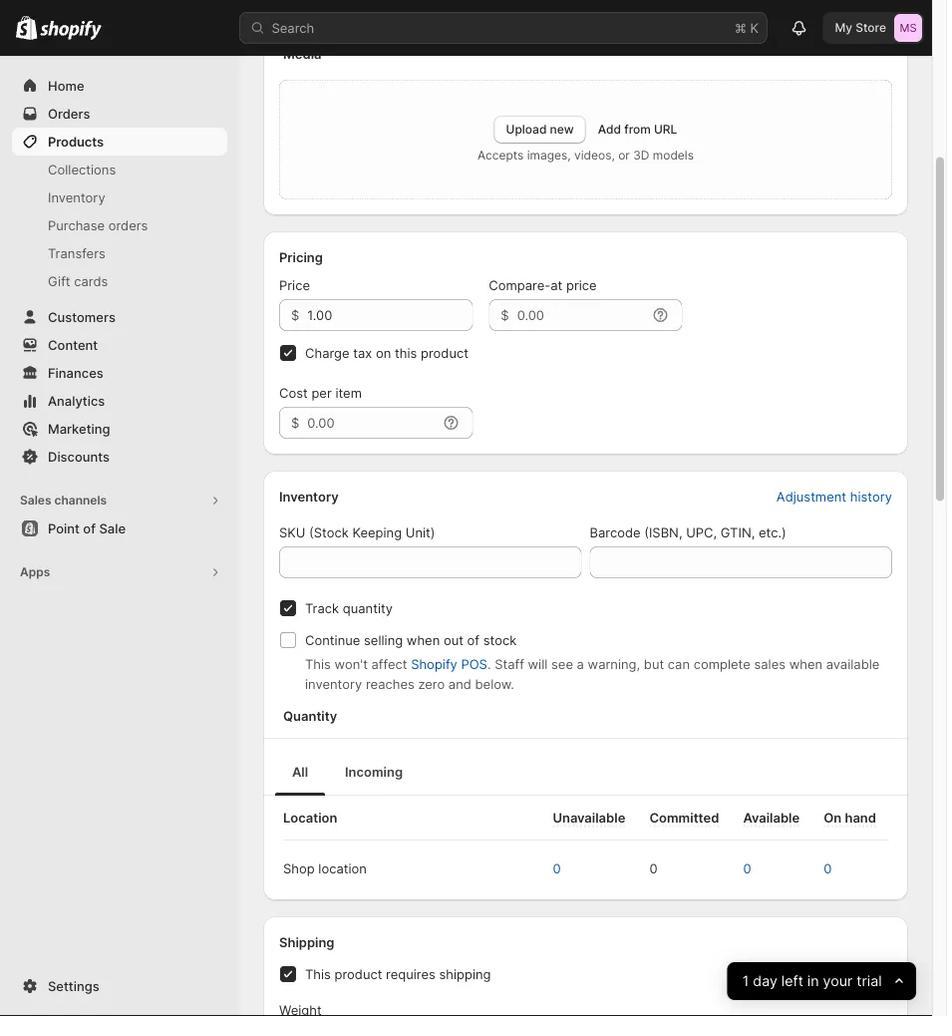 Task type: vqa. For each thing, say whether or not it's contained in the screenshot.
October
no



Task type: locate. For each thing, give the bounding box(es) containing it.
Cost per item text field
[[308, 407, 437, 439]]

shopify image
[[16, 16, 37, 40], [40, 20, 102, 40]]

product left requires
[[335, 967, 383, 982]]

sale
[[99, 521, 126, 536]]

add from url
[[598, 122, 678, 137]]

keeping
[[353, 525, 402, 540]]

selling
[[364, 632, 403, 648]]

accepts images, videos, or 3d models
[[478, 148, 694, 163]]

1 horizontal spatial shopify image
[[40, 20, 102, 40]]

from
[[625, 122, 651, 137]]

0 button down available
[[734, 853, 782, 885]]

this product requires shipping
[[305, 967, 491, 982]]

incoming
[[345, 764, 403, 780]]

staff
[[495, 656, 525, 672]]

complete
[[694, 656, 751, 672]]

1 vertical spatial product
[[335, 967, 383, 982]]

or
[[619, 148, 630, 163]]

adjustment history
[[777, 489, 893, 504]]

won't
[[335, 656, 368, 672]]

content
[[48, 337, 98, 353]]

media
[[283, 46, 322, 61]]

charge
[[305, 345, 350, 361]]

compare-at price
[[489, 277, 597, 293]]

home link
[[12, 72, 227, 100]]

1 this from the top
[[305, 656, 331, 672]]

Barcode (ISBN, UPC, GTIN, etc.) text field
[[590, 547, 893, 579]]

history
[[851, 489, 893, 504]]

pricing
[[279, 249, 323, 265]]

of left sale
[[83, 521, 96, 536]]

Compare-at price text field
[[517, 299, 647, 331]]

$ for price
[[291, 307, 300, 323]]

of
[[83, 521, 96, 536], [467, 632, 480, 648]]

Price text field
[[308, 299, 473, 331]]

3 0 button from the left
[[734, 853, 782, 885]]

adjustment history link
[[765, 483, 905, 511]]

0 down unavailable
[[553, 861, 561, 876]]

price
[[279, 277, 310, 293]]

when up shopify
[[407, 632, 440, 648]]

2 this from the top
[[305, 967, 331, 982]]

when right sales
[[790, 656, 823, 672]]

on
[[376, 345, 391, 361]]

1 vertical spatial inventory
[[279, 489, 339, 504]]

0 down on
[[824, 861, 832, 876]]

all
[[292, 764, 308, 780]]

1 horizontal spatial when
[[790, 656, 823, 672]]

zero
[[418, 676, 445, 692]]

4 0 from the left
[[824, 861, 832, 876]]

1
[[743, 973, 750, 990]]

this down shipping
[[305, 967, 331, 982]]

incoming button
[[329, 748, 419, 796]]

cost per item
[[279, 385, 362, 401]]

shopify pos link
[[411, 656, 488, 672]]

inventory
[[48, 190, 105, 205], [279, 489, 339, 504]]

available
[[744, 810, 800, 825]]

0 vertical spatial this
[[305, 656, 331, 672]]

discounts
[[48, 449, 110, 464]]

available
[[827, 656, 880, 672]]

$ down compare-
[[501, 307, 509, 323]]

compare-
[[489, 277, 551, 293]]

1 vertical spatial of
[[467, 632, 480, 648]]

0 vertical spatial product
[[421, 345, 469, 361]]

of right "out"
[[467, 632, 480, 648]]

inventory
[[305, 676, 362, 692]]

0 for 1st 0 dropdown button from left
[[553, 861, 561, 876]]

upload
[[506, 122, 547, 137]]

0 horizontal spatial product
[[335, 967, 383, 982]]

$
[[291, 307, 300, 323], [501, 307, 509, 323], [291, 415, 300, 430]]

shopify
[[411, 656, 458, 672]]

inventory up the sku
[[279, 489, 339, 504]]

0 button
[[543, 853, 591, 885], [640, 853, 688, 885], [734, 853, 782, 885], [814, 853, 862, 885]]

add
[[598, 122, 622, 137]]

left
[[782, 973, 804, 990]]

0 horizontal spatial shopify image
[[16, 16, 37, 40]]

0 button down the committed
[[640, 853, 688, 885]]

tab list
[[271, 747, 901, 796]]

1 vertical spatial this
[[305, 967, 331, 982]]

0 down available
[[744, 861, 752, 876]]

products link
[[12, 128, 227, 156]]

this won't affect shopify pos
[[305, 656, 488, 672]]

inventory up purchase
[[48, 190, 105, 205]]

product right this
[[421, 345, 469, 361]]

1 horizontal spatial of
[[467, 632, 480, 648]]

products
[[48, 134, 104, 149]]

k
[[751, 20, 759, 35]]

charge tax on this product
[[305, 345, 469, 361]]

settings
[[48, 979, 99, 994]]

0 horizontal spatial when
[[407, 632, 440, 648]]

when
[[407, 632, 440, 648], [790, 656, 823, 672]]

$ down cost
[[291, 415, 300, 430]]

point of sale
[[48, 521, 126, 536]]

analytics link
[[12, 387, 227, 415]]

(isbn,
[[645, 525, 683, 540]]

home
[[48, 78, 84, 93]]

0 button down unavailable
[[543, 853, 591, 885]]

sales
[[755, 656, 786, 672]]

apps
[[20, 565, 50, 580]]

sales
[[20, 493, 51, 508]]

0 vertical spatial inventory
[[48, 190, 105, 205]]

but
[[644, 656, 665, 672]]

my store image
[[895, 14, 923, 42]]

finances link
[[12, 359, 227, 387]]

1 horizontal spatial product
[[421, 345, 469, 361]]

can
[[668, 656, 690, 672]]

this
[[305, 656, 331, 672], [305, 967, 331, 982]]

collections link
[[12, 156, 227, 184]]

0 vertical spatial of
[[83, 521, 96, 536]]

this up inventory
[[305, 656, 331, 672]]

0 down the committed
[[650, 861, 658, 876]]

warning,
[[588, 656, 641, 672]]

customers
[[48, 309, 116, 325]]

purchase orders
[[48, 217, 148, 233]]

1 0 from the left
[[553, 861, 561, 876]]

0 for third 0 dropdown button from the left
[[744, 861, 752, 876]]

this for this product requires shipping
[[305, 967, 331, 982]]

search
[[272, 20, 314, 35]]

$ down price at top
[[291, 307, 300, 323]]

all button
[[271, 748, 329, 796]]

customers link
[[12, 303, 227, 331]]

$ for cost per item
[[291, 415, 300, 430]]

0 horizontal spatial of
[[83, 521, 96, 536]]

inventory link
[[12, 184, 227, 211]]

item
[[336, 385, 362, 401]]

tab list containing all
[[271, 747, 901, 796]]

marketing
[[48, 421, 110, 436]]

content link
[[12, 331, 227, 359]]

of inside "button"
[[83, 521, 96, 536]]

0 horizontal spatial inventory
[[48, 190, 105, 205]]

track quantity
[[305, 601, 393, 616]]

images,
[[527, 148, 571, 163]]

purchase
[[48, 217, 105, 233]]

finances
[[48, 365, 104, 381]]

0 button down on
[[814, 853, 862, 885]]

3 0 from the left
[[744, 861, 752, 876]]

1 vertical spatial when
[[790, 656, 823, 672]]



Task type: describe. For each thing, give the bounding box(es) containing it.
store
[[856, 20, 887, 35]]

tax
[[353, 345, 372, 361]]

. staff will see a warning, but can complete sales when available inventory reaches zero and below.
[[305, 656, 880, 692]]

trial
[[857, 973, 883, 990]]

upload new
[[506, 122, 574, 137]]

unavailable
[[553, 810, 626, 825]]

settings link
[[12, 973, 227, 1001]]

orders
[[48, 106, 90, 121]]

see
[[552, 656, 574, 672]]

accepts
[[478, 148, 524, 163]]

channels
[[54, 493, 107, 508]]

collections
[[48, 162, 116, 177]]

track
[[305, 601, 339, 616]]

2 0 from the left
[[650, 861, 658, 876]]

add from url button
[[598, 122, 678, 137]]

0 for 4th 0 dropdown button from the left
[[824, 861, 832, 876]]

affect
[[372, 656, 407, 672]]

barcode (isbn, upc, gtin, etc.)
[[590, 525, 787, 540]]

sales channels button
[[12, 487, 227, 515]]

cards
[[74, 273, 108, 289]]

location
[[283, 810, 338, 825]]

shipping
[[279, 935, 335, 950]]

this for this won't affect shopify pos
[[305, 656, 331, 672]]

my
[[835, 20, 853, 35]]

2 0 button from the left
[[640, 853, 688, 885]]

per
[[312, 385, 332, 401]]

1 day left in your trial button
[[728, 963, 917, 1001]]

orders link
[[12, 100, 227, 128]]

cost
[[279, 385, 308, 401]]

url
[[654, 122, 678, 137]]

$ for compare-at price
[[501, 307, 509, 323]]

upc,
[[687, 525, 717, 540]]

when inside . staff will see a warning, but can complete sales when available inventory reaches zero and below.
[[790, 656, 823, 672]]

0 vertical spatial when
[[407, 632, 440, 648]]

shop location
[[283, 861, 367, 876]]

point of sale button
[[0, 515, 239, 543]]

gift cards
[[48, 273, 108, 289]]

⌘
[[735, 20, 747, 35]]

marketing link
[[12, 415, 227, 443]]

a
[[577, 656, 585, 672]]

continue selling when out of stock
[[305, 632, 517, 648]]

below.
[[475, 676, 515, 692]]

shop
[[283, 861, 315, 876]]

transfers
[[48, 245, 106, 261]]

point of sale link
[[12, 515, 227, 543]]

new
[[550, 122, 574, 137]]

1 day left in your trial
[[743, 973, 883, 990]]

1 0 button from the left
[[543, 853, 591, 885]]

transfers link
[[12, 239, 227, 267]]

point
[[48, 521, 80, 536]]

pos
[[461, 656, 488, 672]]

at
[[551, 277, 563, 293]]

inventory inside inventory link
[[48, 190, 105, 205]]

1 horizontal spatial inventory
[[279, 489, 339, 504]]

gtin,
[[721, 525, 755, 540]]

in
[[808, 973, 820, 990]]

videos,
[[575, 148, 615, 163]]

etc.)
[[759, 525, 787, 540]]

gift
[[48, 273, 70, 289]]

sku (stock keeping unit)
[[279, 525, 435, 540]]

sales channels
[[20, 493, 107, 508]]

on hand
[[824, 810, 877, 825]]

4 0 button from the left
[[814, 853, 862, 885]]

location
[[319, 861, 367, 876]]

out
[[444, 632, 464, 648]]

apps button
[[12, 559, 227, 587]]

⌘ k
[[735, 20, 759, 35]]

3d
[[634, 148, 650, 163]]

continue
[[305, 632, 360, 648]]

this
[[395, 345, 417, 361]]

my store
[[835, 20, 887, 35]]

requires
[[386, 967, 436, 982]]

stock
[[484, 632, 517, 648]]

hand
[[845, 810, 877, 825]]

SKU (Stock Keeping Unit) text field
[[279, 547, 582, 579]]

on
[[824, 810, 842, 825]]

discounts link
[[12, 443, 227, 471]]

reaches
[[366, 676, 415, 692]]



